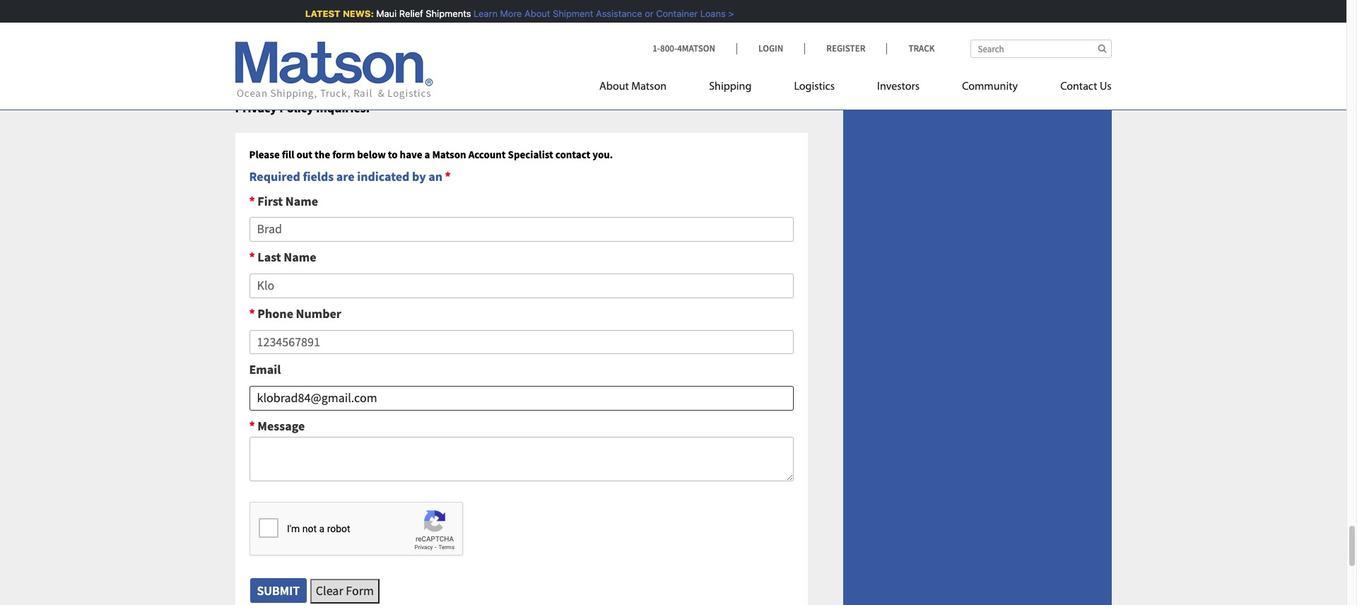 Task type: locate. For each thing, give the bounding box(es) containing it.
matson
[[632, 81, 667, 93], [432, 148, 466, 161]]

4-
[[560, 65, 570, 82]]

1 vertical spatial privacy
[[235, 100, 277, 116]]

0 horizontal spatial 800-
[[537, 65, 560, 82]]

1 horizontal spatial 1-
[[653, 42, 660, 54]]

you right if
[[245, 25, 264, 41]]

1 vertical spatial an
[[429, 168, 443, 185]]

name right last on the top left of page
[[284, 249, 316, 265]]

about down personal
[[600, 81, 629, 93]]

1 vertical spatial name
[[284, 249, 316, 265]]

1 vertical spatial about
[[600, 81, 629, 93]]

0 vertical spatial contact
[[384, 65, 424, 82]]

1 vertical spatial at
[[514, 65, 524, 82]]

latest
[[304, 8, 339, 19]]

1 horizontal spatial a
[[425, 148, 430, 161]]

1 horizontal spatial matson
[[632, 81, 667, 93]]

1 horizontal spatial by
[[442, 65, 454, 82]]

contact inside if you have any questions regarding our privacy policy, need to access the policy in an alternative format due to a disability, or if you would like to access, update, or delete your personal information, please email us at general_info@matson.com , contact us by telephone at 1-800-4-matson , or complete the web form below.
[[384, 65, 424, 82]]

you right if at the left
[[335, 45, 355, 61]]

1 vertical spatial form
[[332, 148, 355, 161]]

matson left account
[[432, 148, 466, 161]]

0 vertical spatial a
[[249, 45, 255, 61]]

0 horizontal spatial form
[[332, 148, 355, 161]]

1 vertical spatial 1-
[[527, 65, 537, 82]]

None button
[[249, 578, 308, 604]]

*
[[445, 168, 451, 185], [249, 193, 255, 209], [249, 249, 255, 265], [249, 305, 255, 322], [249, 418, 255, 434]]

0 horizontal spatial you
[[245, 25, 264, 41]]

1 vertical spatial matson
[[432, 148, 466, 161]]

about up the need
[[523, 8, 549, 19]]

or
[[644, 8, 653, 19], [312, 45, 323, 61], [511, 45, 523, 61], [621, 65, 633, 82]]

privacy
[[446, 25, 484, 41], [235, 100, 277, 116]]

1 horizontal spatial the
[[604, 25, 622, 41]]

1 horizontal spatial us
[[775, 45, 787, 61]]

>
[[727, 8, 733, 19]]

None text field
[[249, 217, 794, 242], [249, 437, 794, 482], [249, 217, 794, 242], [249, 437, 794, 482]]

0 horizontal spatial an
[[429, 168, 443, 185]]

1 vertical spatial 800-
[[537, 65, 560, 82]]

* left first
[[249, 193, 255, 209]]

0 horizontal spatial have
[[267, 25, 293, 41]]

you
[[245, 25, 264, 41], [335, 45, 355, 61]]

by inside if you have any questions regarding our privacy policy, need to access the policy in an alternative format due to a disability, or if you would like to access, update, or delete your personal information, please email us at general_info@matson.com , contact us by telephone at 1-800-4-matson , or complete the web form below.
[[442, 65, 454, 82]]

form down email
[[733, 65, 758, 82]]

privacy policy inquiries:
[[235, 100, 370, 116]]

have up indicated
[[400, 148, 423, 161]]

0 vertical spatial us
[[775, 45, 787, 61]]

0 horizontal spatial a
[[249, 45, 255, 61]]

0 horizontal spatial 1-
[[527, 65, 537, 82]]

* for phone number
[[249, 305, 255, 322]]

have inside if you have any questions regarding our privacy policy, need to access the policy in an alternative format due to a disability, or if you would like to access, update, or delete your personal information, please email us at general_info@matson.com , contact us by telephone at 1-800-4-matson , or complete the web form below.
[[267, 25, 293, 41]]

register link
[[805, 42, 887, 54]]

shipment
[[552, 8, 592, 19]]

* inside please fill out the form below to have a matson account specialist contact you. required fields are indicated by an *
[[445, 168, 451, 185]]

a inside please fill out the form below to have a matson account specialist contact you. required fields are indicated by an *
[[425, 148, 430, 161]]

privacy inside if you have any questions regarding our privacy policy, need to access the policy in an alternative format due to a disability, or if you would like to access, update, or delete your personal information, please email us at general_info@matson.com , contact us by telephone at 1-800-4-matson , or complete the web form below.
[[446, 25, 484, 41]]

at right telephone
[[514, 65, 524, 82]]

an
[[672, 25, 685, 41], [429, 168, 443, 185]]

1 horizontal spatial have
[[400, 148, 423, 161]]

2 , from the left
[[616, 65, 619, 82]]

complete
[[635, 65, 685, 82]]

0 horizontal spatial the
[[315, 148, 330, 161]]

matson down information,
[[632, 81, 667, 93]]

* left message on the bottom
[[249, 418, 255, 434]]

by inside please fill out the form below to have a matson account specialist contact you. required fields are indicated by an *
[[412, 168, 426, 185]]

None text field
[[249, 274, 794, 298], [249, 330, 794, 355], [249, 274, 794, 298], [249, 330, 794, 355]]

0 horizontal spatial privacy
[[235, 100, 277, 116]]

Email text field
[[249, 386, 794, 411]]

about
[[523, 8, 549, 19], [600, 81, 629, 93]]

by right indicated
[[412, 168, 426, 185]]

a
[[249, 45, 255, 61], [425, 148, 430, 161]]

form up 'are'
[[332, 148, 355, 161]]

privacy down shipments
[[446, 25, 484, 41]]

the left web
[[688, 65, 705, 82]]

have inside please fill out the form below to have a matson account specialist contact you. required fields are indicated by an *
[[400, 148, 423, 161]]

an right indicated
[[429, 168, 443, 185]]

the
[[604, 25, 622, 41], [688, 65, 705, 82], [315, 148, 330, 161]]

None reset field
[[310, 579, 380, 604]]

a left disability,
[[249, 45, 255, 61]]

1 horizontal spatial privacy
[[446, 25, 484, 41]]

0 vertical spatial the
[[604, 25, 622, 41]]

1 horizontal spatial 800-
[[660, 42, 678, 54]]

matson inside top menu navigation
[[632, 81, 667, 93]]

800- down the delete
[[537, 65, 560, 82]]

800- inside if you have any questions regarding our privacy policy, need to access the policy in an alternative format due to a disability, or if you would like to access, update, or delete your personal information, please email us at general_info@matson.com , contact us by telephone at 1-800-4-matson , or complete the web form below.
[[537, 65, 560, 82]]

loans
[[699, 8, 725, 19]]

* left last on the top left of page
[[249, 249, 255, 265]]

to
[[553, 25, 565, 41], [235, 45, 246, 61], [414, 45, 425, 61], [388, 148, 398, 161]]

1 vertical spatial contact
[[556, 148, 591, 161]]

by
[[442, 65, 454, 82], [412, 168, 426, 185]]

web
[[708, 65, 730, 82]]

1 vertical spatial a
[[425, 148, 430, 161]]

contact left you.
[[556, 148, 591, 161]]

an inside please fill out the form below to have a matson account specialist contact you. required fields are indicated by an *
[[429, 168, 443, 185]]

0 vertical spatial by
[[442, 65, 454, 82]]

policy
[[280, 100, 314, 116]]

0 horizontal spatial about
[[523, 8, 549, 19]]

0 horizontal spatial at
[[514, 65, 524, 82]]

by down access,
[[442, 65, 454, 82]]

to right below
[[388, 148, 398, 161]]

1 vertical spatial by
[[412, 168, 426, 185]]

contact
[[384, 65, 424, 82], [556, 148, 591, 161]]

name
[[286, 193, 318, 209], [284, 249, 316, 265]]

the inside please fill out the form below to have a matson account specialist contact you. required fields are indicated by an *
[[315, 148, 330, 161]]

to right like
[[414, 45, 425, 61]]

0 vertical spatial 800-
[[660, 42, 678, 54]]

0 vertical spatial privacy
[[446, 25, 484, 41]]

1 horizontal spatial form
[[733, 65, 758, 82]]

privacy left 'policy'
[[235, 100, 277, 116]]

account
[[469, 148, 506, 161]]

an inside if you have any questions regarding our privacy policy, need to access the policy in an alternative format due to a disability, or if you would like to access, update, or delete your personal information, please email us at general_info@matson.com , contact us by telephone at 1-800-4-matson , or complete the web form below.
[[672, 25, 685, 41]]

1 vertical spatial us
[[427, 65, 439, 82]]

us up below.
[[775, 45, 787, 61]]

0 vertical spatial at
[[790, 45, 800, 61]]

learn more about shipment assistance or container loans > link
[[472, 8, 733, 19]]

0 horizontal spatial matson
[[432, 148, 466, 161]]

, down would at the top left
[[379, 65, 382, 82]]

* for last name
[[249, 249, 255, 265]]

delete
[[525, 45, 559, 61]]

register
[[827, 42, 866, 54]]

None search field
[[971, 40, 1112, 58]]

1-
[[653, 42, 660, 54], [527, 65, 537, 82]]

us
[[775, 45, 787, 61], [427, 65, 439, 82]]

at
[[790, 45, 800, 61], [514, 65, 524, 82]]

0 vertical spatial have
[[267, 25, 293, 41]]

at down due
[[790, 45, 800, 61]]

shipping
[[709, 81, 752, 93]]

your
[[561, 45, 585, 61]]

0 horizontal spatial us
[[427, 65, 439, 82]]

1 vertical spatial the
[[688, 65, 705, 82]]

0 vertical spatial matson
[[632, 81, 667, 93]]

matson inside please fill out the form below to have a matson account specialist contact you. required fields are indicated by an *
[[432, 148, 466, 161]]

or down policy,
[[511, 45, 523, 61]]

the down "assistance"
[[604, 25, 622, 41]]

1- down the in
[[653, 42, 660, 54]]

0 horizontal spatial ,
[[379, 65, 382, 82]]

2 vertical spatial the
[[315, 148, 330, 161]]

inquiries:
[[316, 100, 370, 116]]

container
[[655, 8, 697, 19]]

about inside top menu navigation
[[600, 81, 629, 93]]

1 vertical spatial have
[[400, 148, 423, 161]]

a right below
[[425, 148, 430, 161]]

1 horizontal spatial you
[[335, 45, 355, 61]]

1 horizontal spatial an
[[672, 25, 685, 41]]

0 horizontal spatial contact
[[384, 65, 424, 82]]

0 vertical spatial form
[[733, 65, 758, 82]]

* left phone
[[249, 305, 255, 322]]

800- down the in
[[660, 42, 678, 54]]

us down access,
[[427, 65, 439, 82]]

1 horizontal spatial contact
[[556, 148, 591, 161]]

contact down like
[[384, 65, 424, 82]]

0 vertical spatial an
[[672, 25, 685, 41]]

form
[[733, 65, 758, 82], [332, 148, 355, 161]]

track link
[[887, 42, 935, 54]]

1 horizontal spatial ,
[[616, 65, 619, 82]]

email
[[249, 362, 281, 378]]

due
[[786, 25, 806, 41]]

learn
[[472, 8, 496, 19]]

* right indicated
[[445, 168, 451, 185]]

the right out
[[315, 148, 330, 161]]

0 horizontal spatial by
[[412, 168, 426, 185]]

an right the in
[[672, 25, 685, 41]]

name down fields
[[286, 193, 318, 209]]

2 horizontal spatial the
[[688, 65, 705, 82]]

any
[[295, 25, 314, 41]]

email
[[743, 45, 772, 61]]

if you have any questions regarding our privacy policy, need to access the policy in an alternative format due to a disability, or if you would like to access, update, or delete your personal information, please email us at general_info@matson.com , contact us by telephone at 1-800-4-matson , or complete the web form below.
[[235, 25, 806, 82]]

0 vertical spatial name
[[286, 193, 318, 209]]

track
[[909, 42, 935, 54]]

1 horizontal spatial about
[[600, 81, 629, 93]]

have up disability,
[[267, 25, 293, 41]]

1- down the delete
[[527, 65, 537, 82]]

, down personal
[[616, 65, 619, 82]]



Task type: describe. For each thing, give the bounding box(es) containing it.
out
[[297, 148, 313, 161]]

* phone number
[[249, 305, 342, 322]]

* for first name
[[249, 193, 255, 209]]

would
[[357, 45, 390, 61]]

news:
[[342, 8, 373, 19]]

about matson link
[[600, 74, 688, 103]]

name for * first name
[[286, 193, 318, 209]]

questions
[[317, 25, 369, 41]]

first
[[258, 193, 283, 209]]

update,
[[468, 45, 509, 61]]

shipments
[[425, 8, 470, 19]]

please fill out the form below to have a matson account specialist contact you. required fields are indicated by an *
[[249, 148, 613, 185]]

to down if
[[235, 45, 246, 61]]

below
[[357, 148, 386, 161]]

blue matson logo with ocean, shipping, truck, rail and logistics written beneath it. image
[[235, 42, 433, 100]]

to inside please fill out the form below to have a matson account specialist contact you. required fields are indicated by an *
[[388, 148, 398, 161]]

1-800-4matson link
[[653, 42, 737, 54]]

need
[[524, 25, 551, 41]]

general_info@matson.com link
[[235, 65, 379, 82]]

more
[[499, 8, 521, 19]]

format
[[747, 25, 783, 41]]

logistics
[[794, 81, 835, 93]]

below.
[[761, 65, 796, 82]]

1 vertical spatial you
[[335, 45, 355, 61]]

fill
[[282, 148, 295, 161]]

fields
[[303, 168, 334, 185]]

1-800-4matson
[[653, 42, 716, 54]]

form inside if you have any questions regarding our privacy policy, need to access the policy in an alternative format due to a disability, or if you would like to access, update, or delete your personal information, please email us at general_info@matson.com , contact us by telephone at 1-800-4-matson , or complete the web form below.
[[733, 65, 758, 82]]

regarding
[[372, 25, 422, 41]]

telephone
[[457, 65, 511, 82]]

access,
[[428, 45, 465, 61]]

access
[[567, 25, 602, 41]]

last
[[258, 249, 281, 265]]

* for message
[[249, 418, 255, 434]]

relief
[[398, 8, 422, 19]]

1-800-4-matson link
[[527, 65, 616, 82]]

investors link
[[856, 74, 941, 103]]

login link
[[737, 42, 805, 54]]

logistics link
[[773, 74, 856, 103]]

1 , from the left
[[379, 65, 382, 82]]

4matson
[[678, 42, 716, 54]]

community link
[[941, 74, 1040, 103]]

policy,
[[487, 25, 522, 41]]

contact inside please fill out the form below to have a matson account specialist contact you. required fields are indicated by an *
[[556, 148, 591, 161]]

required
[[249, 168, 300, 185]]

please
[[706, 45, 740, 61]]

maui
[[375, 8, 396, 19]]

are
[[336, 168, 355, 185]]

information,
[[637, 45, 703, 61]]

a inside if you have any questions regarding our privacy policy, need to access the policy in an alternative format due to a disability, or if you would like to access, update, or delete your personal information, please email us at general_info@matson.com , contact us by telephone at 1-800-4-matson , or complete the web form below.
[[249, 45, 255, 61]]

personal
[[588, 45, 634, 61]]

search image
[[1098, 44, 1107, 53]]

general_info@matson.com
[[235, 65, 379, 82]]

to right the need
[[553, 25, 565, 41]]

* message
[[249, 418, 305, 434]]

if
[[326, 45, 332, 61]]

policy
[[624, 25, 656, 41]]

you.
[[593, 148, 613, 161]]

top menu navigation
[[600, 74, 1112, 103]]

message
[[258, 418, 305, 434]]

name for * last name
[[284, 249, 316, 265]]

0 vertical spatial about
[[523, 8, 549, 19]]

please
[[249, 148, 280, 161]]

us
[[1100, 81, 1112, 93]]

login
[[759, 42, 784, 54]]

in
[[659, 25, 669, 41]]

shipping link
[[688, 74, 773, 103]]

like
[[393, 45, 412, 61]]

form inside please fill out the form below to have a matson account specialist contact you. required fields are indicated by an *
[[332, 148, 355, 161]]

specialist
[[508, 148, 554, 161]]

community
[[963, 81, 1018, 93]]

or left if at the left
[[312, 45, 323, 61]]

Search search field
[[971, 40, 1112, 58]]

about matson
[[600, 81, 667, 93]]

contact
[[1061, 81, 1098, 93]]

contact us
[[1061, 81, 1112, 93]]

or down personal
[[621, 65, 633, 82]]

or up policy
[[644, 8, 653, 19]]

indicated
[[357, 168, 410, 185]]

number
[[296, 305, 342, 322]]

0 vertical spatial 1-
[[653, 42, 660, 54]]

0 vertical spatial you
[[245, 25, 264, 41]]

latest news: maui relief shipments learn more about shipment assistance or container loans >
[[304, 8, 733, 19]]

* first name
[[249, 193, 318, 209]]

matson
[[570, 65, 616, 82]]

contact us link
[[1040, 74, 1112, 103]]

if
[[235, 25, 242, 41]]

* last name
[[249, 249, 316, 265]]

disability,
[[258, 45, 309, 61]]

phone
[[258, 305, 293, 322]]

alternative
[[687, 25, 745, 41]]

assistance
[[595, 8, 641, 19]]

1 horizontal spatial at
[[790, 45, 800, 61]]

1- inside if you have any questions regarding our privacy policy, need to access the policy in an alternative format due to a disability, or if you would like to access, update, or delete your personal information, please email us at general_info@matson.com , contact us by telephone at 1-800-4-matson , or complete the web form below.
[[527, 65, 537, 82]]

our
[[425, 25, 443, 41]]

investors
[[878, 81, 920, 93]]



Task type: vqa. For each thing, say whether or not it's contained in the screenshot.
Alaska
no



